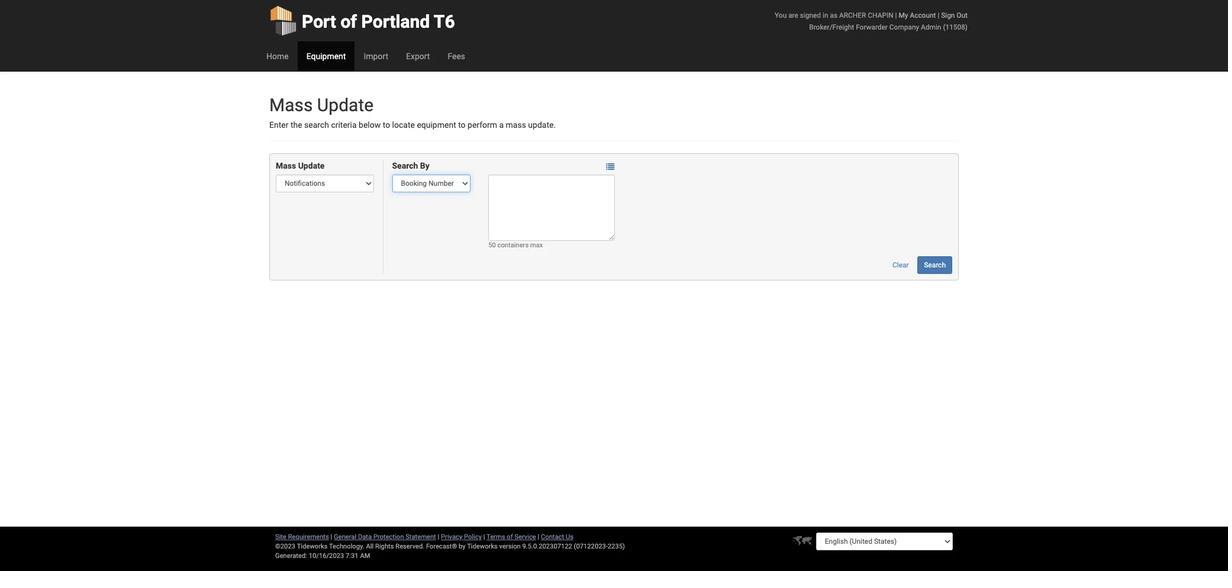 Task type: vqa. For each thing, say whether or not it's contained in the screenshot.
50
yes



Task type: describe. For each thing, give the bounding box(es) containing it.
port of portland t6 link
[[269, 0, 455, 41]]

statement
[[406, 534, 436, 541]]

criteria
[[331, 120, 357, 130]]

max
[[531, 242, 543, 250]]

mass update enter the search criteria below to locate equipment to perform a mass update.
[[269, 95, 556, 130]]

containers
[[498, 242, 529, 250]]

data
[[358, 534, 372, 541]]

(11508)
[[944, 23, 968, 31]]

privacy
[[441, 534, 463, 541]]

site requirements link
[[275, 534, 329, 541]]

by
[[459, 543, 466, 551]]

you are signed in as archer chapin | my account | sign out broker/freight forwarder company admin (11508)
[[775, 11, 968, 31]]

| up forecast®
[[438, 534, 440, 541]]

privacy policy link
[[441, 534, 482, 541]]

| up the tideworks
[[484, 534, 485, 541]]

forwarder
[[856, 23, 888, 31]]

sign
[[942, 11, 955, 20]]

version
[[500, 543, 521, 551]]

t6
[[434, 11, 455, 32]]

| left 'general'
[[331, 534, 332, 541]]

generated:
[[275, 553, 307, 560]]

are
[[789, 11, 799, 20]]

port of portland t6
[[302, 11, 455, 32]]

search
[[304, 120, 329, 130]]

fees
[[448, 52, 465, 61]]

tideworks
[[467, 543, 498, 551]]

am
[[360, 553, 370, 560]]

home
[[266, 52, 289, 61]]

7:31
[[346, 553, 359, 560]]

terms
[[487, 534, 505, 541]]

50 containers max
[[489, 242, 543, 250]]

rights
[[375, 543, 394, 551]]

(07122023-
[[574, 543, 608, 551]]

portland
[[362, 11, 430, 32]]

show list image
[[607, 163, 615, 171]]

port
[[302, 11, 336, 32]]

search button
[[918, 257, 953, 274]]

service
[[515, 534, 536, 541]]

my
[[899, 11, 909, 20]]

sign out link
[[942, 11, 968, 20]]

update for mass update
[[298, 161, 325, 171]]

equipment
[[307, 52, 346, 61]]

protection
[[374, 534, 404, 541]]

| left my
[[896, 11, 897, 20]]

admin
[[921, 23, 942, 31]]

a
[[499, 120, 504, 130]]

2235)
[[608, 543, 625, 551]]

search for search
[[924, 261, 946, 270]]

site requirements | general data protection statement | privacy policy | terms of service | contact us ©2023 tideworks technology. all rights reserved. forecast® by tideworks version 9.5.0.202307122 (07122023-2235) generated: 10/16/2023 7:31 am
[[275, 534, 625, 560]]

contact us link
[[541, 534, 574, 541]]

general
[[334, 534, 357, 541]]

| left sign
[[938, 11, 940, 20]]

policy
[[464, 534, 482, 541]]

archer
[[840, 11, 867, 20]]



Task type: locate. For each thing, give the bounding box(es) containing it.
out
[[957, 11, 968, 20]]

site
[[275, 534, 287, 541]]

import
[[364, 52, 388, 61]]

search inside button
[[924, 261, 946, 270]]

enter
[[269, 120, 289, 130]]

mass
[[269, 95, 313, 115], [276, 161, 296, 171]]

mass for mass update enter the search criteria below to locate equipment to perform a mass update.
[[269, 95, 313, 115]]

equipment
[[417, 120, 456, 130]]

to left perform
[[458, 120, 466, 130]]

below
[[359, 120, 381, 130]]

signed
[[800, 11, 821, 20]]

0 vertical spatial search
[[392, 161, 418, 171]]

1 horizontal spatial of
[[507, 534, 513, 541]]

2 to from the left
[[458, 120, 466, 130]]

| up 9.5.0.202307122 on the left bottom of page
[[538, 534, 540, 541]]

search for search by
[[392, 161, 418, 171]]

export
[[406, 52, 430, 61]]

clear
[[893, 261, 909, 270]]

of
[[341, 11, 357, 32], [507, 534, 513, 541]]

1 vertical spatial search
[[924, 261, 946, 270]]

10/16/2023
[[309, 553, 344, 560]]

of right port
[[341, 11, 357, 32]]

fees button
[[439, 41, 474, 71]]

to
[[383, 120, 390, 130], [458, 120, 466, 130]]

to right below
[[383, 120, 390, 130]]

search
[[392, 161, 418, 171], [924, 261, 946, 270]]

None text field
[[489, 175, 615, 241]]

mass down enter
[[276, 161, 296, 171]]

©2023 tideworks
[[275, 543, 328, 551]]

search by
[[392, 161, 430, 171]]

1 vertical spatial of
[[507, 534, 513, 541]]

my account link
[[899, 11, 937, 20]]

1 vertical spatial update
[[298, 161, 325, 171]]

search left by
[[392, 161, 418, 171]]

9.5.0.202307122
[[523, 543, 573, 551]]

50
[[489, 242, 496, 250]]

search right clear button
[[924, 261, 946, 270]]

mass inside mass update enter the search criteria below to locate equipment to perform a mass update.
[[269, 95, 313, 115]]

1 horizontal spatial search
[[924, 261, 946, 270]]

import button
[[355, 41, 397, 71]]

update
[[317, 95, 374, 115], [298, 161, 325, 171]]

us
[[566, 534, 574, 541]]

mass
[[506, 120, 526, 130]]

1 to from the left
[[383, 120, 390, 130]]

chapin
[[868, 11, 894, 20]]

locate
[[392, 120, 415, 130]]

account
[[910, 11, 937, 20]]

general data protection statement link
[[334, 534, 436, 541]]

in
[[823, 11, 829, 20]]

update for mass update enter the search criteria below to locate equipment to perform a mass update.
[[317, 95, 374, 115]]

all
[[366, 543, 374, 551]]

of inside "site requirements | general data protection statement | privacy policy | terms of service | contact us ©2023 tideworks technology. all rights reserved. forecast® by tideworks version 9.5.0.202307122 (07122023-2235) generated: 10/16/2023 7:31 am"
[[507, 534, 513, 541]]

export button
[[397, 41, 439, 71]]

requirements
[[288, 534, 329, 541]]

technology.
[[329, 543, 365, 551]]

0 vertical spatial of
[[341, 11, 357, 32]]

as
[[830, 11, 838, 20]]

reserved.
[[396, 543, 425, 551]]

broker/freight
[[810, 23, 855, 31]]

mass update
[[276, 161, 325, 171]]

update.
[[528, 120, 556, 130]]

the
[[291, 120, 302, 130]]

update down the "search"
[[298, 161, 325, 171]]

company
[[890, 23, 920, 31]]

update up criteria
[[317, 95, 374, 115]]

0 vertical spatial update
[[317, 95, 374, 115]]

home button
[[258, 41, 298, 71]]

0 horizontal spatial of
[[341, 11, 357, 32]]

update inside mass update enter the search criteria below to locate equipment to perform a mass update.
[[317, 95, 374, 115]]

you
[[775, 11, 787, 20]]

0 horizontal spatial search
[[392, 161, 418, 171]]

mass for mass update
[[276, 161, 296, 171]]

by
[[420, 161, 430, 171]]

1 horizontal spatial to
[[458, 120, 466, 130]]

terms of service link
[[487, 534, 536, 541]]

clear button
[[887, 257, 916, 274]]

forecast®
[[426, 543, 457, 551]]

contact
[[541, 534, 564, 541]]

equipment button
[[298, 41, 355, 71]]

mass up the
[[269, 95, 313, 115]]

of up the version
[[507, 534, 513, 541]]

perform
[[468, 120, 497, 130]]

|
[[896, 11, 897, 20], [938, 11, 940, 20], [331, 534, 332, 541], [438, 534, 440, 541], [484, 534, 485, 541], [538, 534, 540, 541]]

0 vertical spatial mass
[[269, 95, 313, 115]]

0 horizontal spatial to
[[383, 120, 390, 130]]

1 vertical spatial mass
[[276, 161, 296, 171]]



